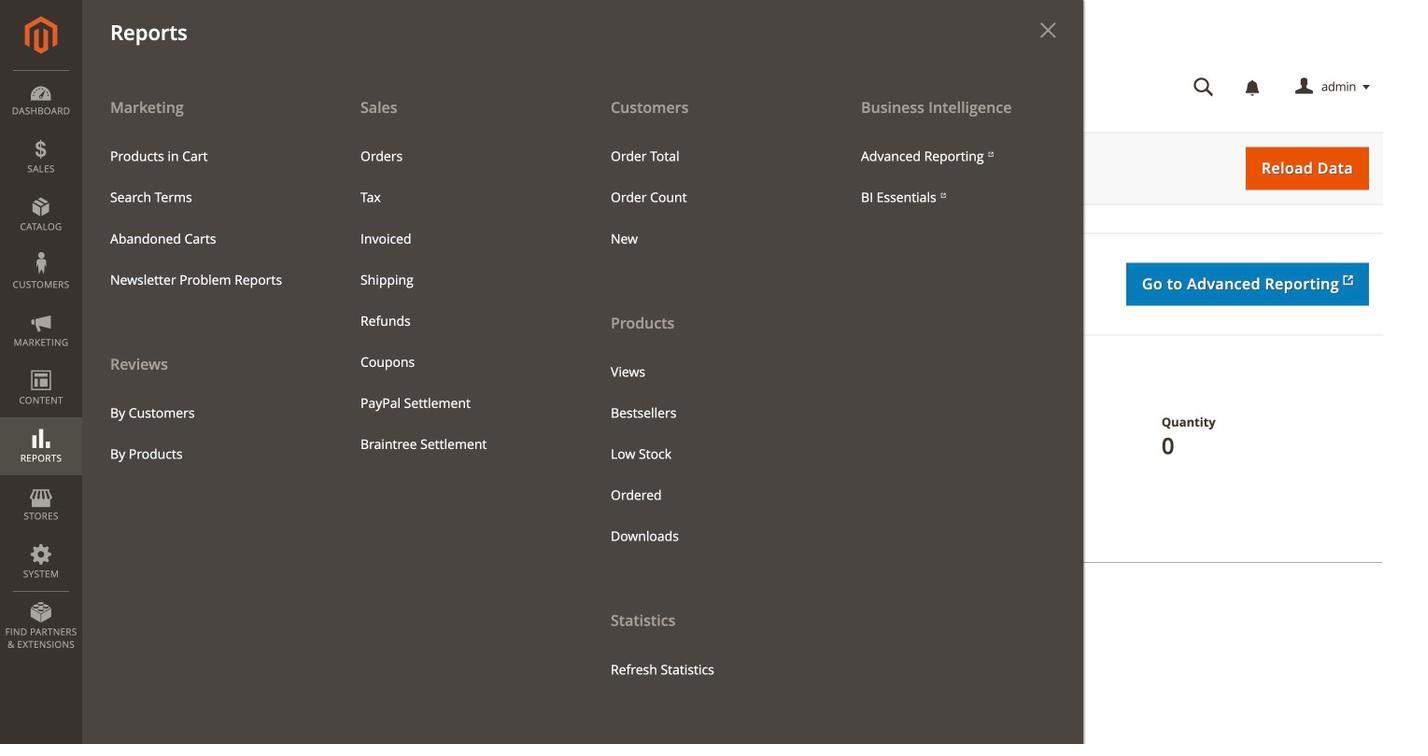 Task type: vqa. For each thing, say whether or not it's contained in the screenshot.
MENU BAR
yes



Task type: locate. For each thing, give the bounding box(es) containing it.
magento admin panel image
[[25, 16, 57, 54]]

menu bar
[[0, 0, 1084, 745]]

menu
[[82, 86, 1084, 745], [82, 86, 333, 475], [583, 86, 834, 691], [96, 136, 319, 301], [347, 136, 569, 465], [597, 136, 820, 260], [848, 136, 1070, 218], [597, 352, 820, 558], [96, 393, 319, 475]]



